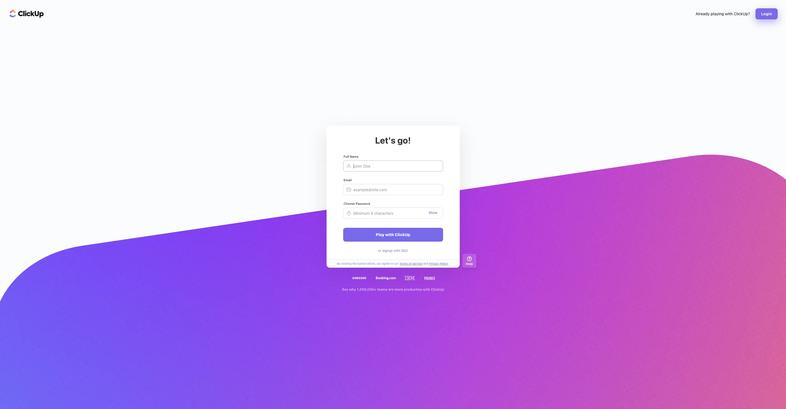 Task type: locate. For each thing, give the bounding box(es) containing it.
0 horizontal spatial clickup
[[395, 233, 410, 237]]

button
[[358, 262, 366, 265]]

above,
[[367, 262, 376, 265]]

go!
[[398, 135, 411, 146]]

terms of service link
[[399, 262, 423, 266]]

see why 1,000,000+ teams are more productive with clickup
[[342, 288, 444, 292]]

show link
[[429, 211, 438, 215]]

clickup
[[395, 233, 410, 237], [431, 288, 444, 292]]

terms
[[400, 262, 408, 265]]

clickup - home image
[[9, 9, 44, 18]]

clickup right productive
[[431, 288, 444, 292]]

1,000,000+
[[357, 288, 376, 292]]

policy
[[440, 262, 448, 265]]

already
[[696, 11, 710, 16]]

Email email field
[[343, 184, 443, 195]]

with right play
[[385, 233, 394, 237]]

with left sso
[[394, 249, 400, 253]]

Choose Password password field
[[343, 208, 443, 219]]

signup
[[382, 249, 393, 253]]

to
[[391, 262, 394, 265]]

1 horizontal spatial clickup
[[431, 288, 444, 292]]

are
[[388, 288, 394, 292]]

0 vertical spatial clickup
[[395, 233, 410, 237]]

productive
[[404, 288, 422, 292]]

clickup up sso
[[395, 233, 410, 237]]

why
[[349, 288, 356, 292]]

play
[[376, 233, 384, 237]]

sso
[[401, 249, 408, 253]]

with
[[725, 11, 733, 16], [385, 233, 394, 237], [394, 249, 400, 253], [423, 288, 430, 292]]

let's go!
[[375, 135, 411, 146]]

privacy policy link
[[428, 262, 448, 266]]

password
[[356, 202, 370, 206]]

agree
[[382, 262, 390, 265]]

you
[[377, 262, 382, 265]]



Task type: describe. For each thing, give the bounding box(es) containing it.
1 vertical spatial clickup
[[431, 288, 444, 292]]

privacy
[[429, 262, 439, 265]]

login link
[[756, 8, 778, 19]]

help
[[466, 262, 473, 266]]

choose
[[344, 202, 355, 206]]

choose password
[[344, 202, 370, 206]]

play with clickup button
[[343, 228, 443, 242]]

already playing with clickup?
[[696, 11, 750, 16]]

by
[[337, 262, 341, 265]]

login
[[761, 11, 772, 16]]

with inside button
[[385, 233, 394, 237]]

clickup?
[[734, 11, 750, 16]]

and
[[423, 262, 428, 265]]

with right productive
[[423, 288, 430, 292]]

by clicking the button above, you agree to our terms of service and privacy policy .
[[337, 262, 449, 265]]

or signup with sso link
[[378, 249, 408, 253]]

show
[[429, 211, 438, 215]]

name
[[350, 155, 359, 158]]

play with clickup
[[376, 233, 410, 237]]

clickup inside button
[[395, 233, 410, 237]]

or signup with sso
[[378, 249, 408, 253]]

service
[[412, 262, 423, 265]]

with right playing
[[725, 11, 733, 16]]

our
[[394, 262, 399, 265]]

more
[[395, 288, 403, 292]]

of
[[409, 262, 412, 265]]

sign up element
[[343, 155, 443, 242]]

see
[[342, 288, 348, 292]]

full
[[344, 155, 349, 158]]

.
[[448, 262, 449, 265]]

or
[[378, 249, 381, 253]]

playing
[[711, 11, 724, 16]]

teams
[[377, 288, 388, 292]]

full name
[[344, 155, 359, 158]]

clicking
[[341, 262, 352, 265]]

the
[[352, 262, 357, 265]]

help link
[[463, 254, 476, 268]]

let's
[[375, 135, 396, 146]]

email
[[344, 178, 352, 182]]



Task type: vqa. For each thing, say whether or not it's contained in the screenshot.
Sidebar 'navigation'
no



